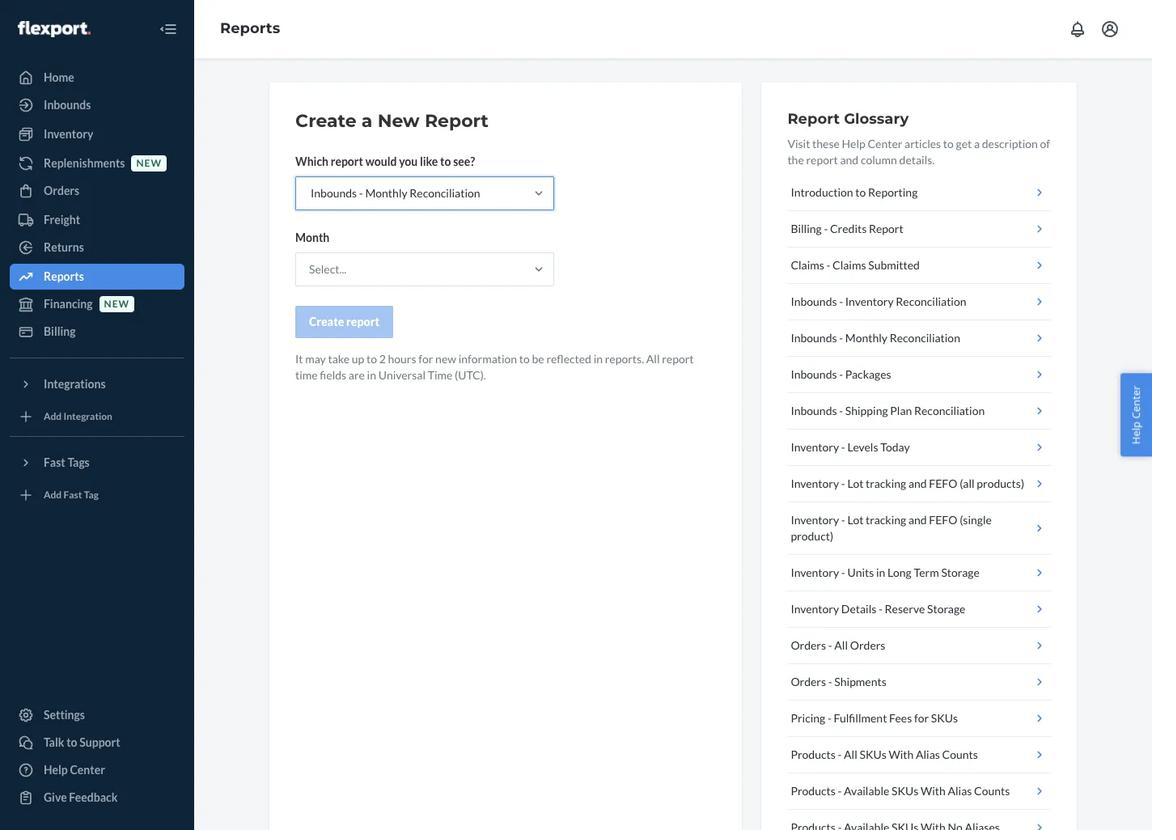 Task type: vqa. For each thing, say whether or not it's contained in the screenshot.
the top "Inventory" link
no



Task type: describe. For each thing, give the bounding box(es) containing it.
and for inventory - lot tracking and fefo (single product)
[[909, 513, 927, 527]]

0 horizontal spatial help
[[44, 763, 68, 777]]

inbounds link
[[10, 92, 185, 118]]

universal
[[379, 368, 426, 382]]

shipping
[[846, 404, 888, 418]]

- for the billing - credits report button
[[824, 222, 828, 236]]

- for claims - claims submitted button
[[827, 258, 831, 272]]

inventory for inventory - levels today
[[791, 440, 839, 454]]

report glossary
[[788, 110, 909, 128]]

give feedback
[[44, 791, 118, 805]]

billing - credits report button
[[788, 211, 1051, 248]]

inbounds - monthly reconciliation button
[[788, 321, 1051, 357]]

time
[[428, 368, 453, 382]]

add for add fast tag
[[44, 489, 62, 501]]

0 horizontal spatial reports link
[[10, 264, 185, 290]]

0 vertical spatial inbounds - monthly reconciliation
[[311, 186, 480, 200]]

monthly inside inbounds - monthly reconciliation button
[[846, 331, 888, 345]]

with for all
[[889, 748, 914, 762]]

inventory - levels today
[[791, 440, 910, 454]]

term
[[914, 566, 939, 580]]

new
[[378, 110, 420, 132]]

report left would
[[331, 155, 363, 168]]

integrations button
[[10, 372, 185, 397]]

submitted
[[869, 258, 920, 272]]

get
[[956, 137, 972, 151]]

which report would you like to see?
[[295, 155, 475, 168]]

inventory for inventory - lot tracking and fefo (single product)
[[791, 513, 839, 527]]

0 horizontal spatial in
[[367, 368, 376, 382]]

fees
[[890, 711, 912, 725]]

you
[[399, 155, 418, 168]]

are
[[349, 368, 365, 382]]

of
[[1041, 137, 1051, 151]]

orders - shipments
[[791, 675, 887, 689]]

inventory down claims - claims submitted
[[846, 295, 894, 308]]

new for replenishments
[[136, 157, 162, 170]]

available
[[844, 784, 890, 798]]

inbounds for inbounds - monthly reconciliation button
[[791, 331, 837, 345]]

pricing - fulfillment fees for skus
[[791, 711, 958, 725]]

like
[[420, 155, 438, 168]]

for inside button
[[915, 711, 929, 725]]

up
[[352, 352, 364, 366]]

- right details
[[879, 602, 883, 616]]

long
[[888, 566, 912, 580]]

these
[[813, 137, 840, 151]]

details.
[[900, 153, 935, 167]]

1 horizontal spatial report
[[788, 110, 840, 128]]

orders for orders
[[44, 184, 79, 197]]

fast tags
[[44, 456, 90, 469]]

1 vertical spatial help center
[[44, 763, 105, 777]]

select...
[[309, 262, 347, 276]]

new inside the it may take up to 2 hours for new information to be reflected in reports. all report time fields are in universal time (utc).
[[436, 352, 456, 366]]

inbounds - inventory reconciliation button
[[788, 284, 1051, 321]]

introduction
[[791, 185, 854, 199]]

inventory - lot tracking and fefo (single product)
[[791, 513, 992, 543]]

help inside button
[[1129, 422, 1144, 445]]

packages
[[846, 367, 892, 381]]

reserve
[[885, 602, 925, 616]]

inventory for inventory details - reserve storage
[[791, 602, 839, 616]]

levels
[[848, 440, 879, 454]]

(utc).
[[455, 368, 486, 382]]

center inside the visit these help center articles to get a description of the report and column details.
[[868, 137, 903, 151]]

report inside the visit these help center articles to get a description of the report and column details.
[[807, 153, 838, 167]]

credits
[[830, 222, 867, 236]]

- for the inbounds - shipping plan reconciliation button
[[840, 404, 843, 418]]

create for create a new report
[[295, 110, 357, 132]]

2
[[379, 352, 386, 366]]

orders - all orders button
[[788, 628, 1051, 665]]

details
[[842, 602, 877, 616]]

financing
[[44, 297, 93, 311]]

talk to support
[[44, 736, 120, 750]]

inbounds for inbounds - inventory reconciliation button
[[791, 295, 837, 308]]

report inside create report button
[[346, 315, 380, 329]]

fast tags button
[[10, 450, 185, 476]]

reconciliation down claims - claims submitted button
[[896, 295, 967, 308]]

billing - credits report
[[791, 222, 904, 236]]

billing for billing - credits report
[[791, 222, 822, 236]]

- for inventory - lot tracking and fefo (all products) button
[[842, 477, 846, 490]]

help center inside button
[[1129, 386, 1144, 445]]

products for products - all skus with alias counts
[[791, 748, 836, 762]]

counts for products - available skus with alias counts
[[975, 784, 1010, 798]]

1 vertical spatial storage
[[928, 602, 966, 616]]

tag
[[84, 489, 99, 501]]

orders for orders - shipments
[[791, 675, 826, 689]]

be
[[532, 352, 544, 366]]

visit
[[788, 137, 811, 151]]

products for products - available skus with alias counts
[[791, 784, 836, 798]]

orders for orders - all orders
[[791, 639, 826, 652]]

glossary
[[844, 110, 909, 128]]

help center button
[[1121, 374, 1153, 457]]

to inside the visit these help center articles to get a description of the report and column details.
[[944, 137, 954, 151]]

all for orders
[[835, 639, 848, 652]]

billing link
[[10, 319, 185, 345]]

lot for inventory - lot tracking and fefo (single product)
[[848, 513, 864, 527]]

inbounds - packages
[[791, 367, 892, 381]]

may
[[305, 352, 326, 366]]

with for available
[[921, 784, 946, 798]]

shipments
[[835, 675, 887, 689]]

pricing - fulfillment fees for skus button
[[788, 701, 1051, 737]]

the
[[788, 153, 804, 167]]

reports.
[[605, 352, 644, 366]]

help inside the visit these help center articles to get a description of the report and column details.
[[842, 137, 866, 151]]

tracking for (single
[[866, 513, 907, 527]]

0 horizontal spatial monthly
[[365, 186, 408, 200]]

visit these help center articles to get a description of the report and column details.
[[788, 137, 1051, 167]]

inventory details - reserve storage
[[791, 602, 966, 616]]

to right like
[[440, 155, 451, 168]]

inventory for inventory
[[44, 127, 93, 141]]

(single
[[960, 513, 992, 527]]

open notifications image
[[1068, 19, 1088, 39]]

settings
[[44, 708, 85, 722]]

home link
[[10, 65, 185, 91]]

it
[[295, 352, 303, 366]]

report for create a new report
[[425, 110, 489, 132]]

give feedback button
[[10, 785, 185, 811]]

fields
[[320, 368, 347, 382]]

add for add integration
[[44, 411, 62, 423]]

description
[[982, 137, 1038, 151]]

talk
[[44, 736, 64, 750]]

introduction to reporting
[[791, 185, 918, 199]]

inventory details - reserve storage button
[[788, 592, 1051, 628]]

inbounds - shipping plan reconciliation
[[791, 404, 985, 418]]

inventory - lot tracking and fefo (all products) button
[[788, 466, 1051, 503]]

alias for products - all skus with alias counts
[[916, 748, 940, 762]]

inventory - units in long term storage button
[[788, 555, 1051, 592]]

which
[[295, 155, 329, 168]]

new for financing
[[104, 298, 130, 310]]



Task type: locate. For each thing, give the bounding box(es) containing it.
orders up orders - shipments
[[791, 639, 826, 652]]

1 horizontal spatial new
[[136, 157, 162, 170]]

report up these
[[788, 110, 840, 128]]

report inside the it may take up to 2 hours for new information to be reflected in reports. all report time fields are in universal time (utc).
[[662, 352, 694, 366]]

pricing
[[791, 711, 826, 725]]

inbounds for 'inbounds - packages' button
[[791, 367, 837, 381]]

alias
[[916, 748, 940, 762], [948, 784, 972, 798]]

fefo inside button
[[929, 477, 958, 490]]

orders - shipments button
[[788, 665, 1051, 701]]

billing
[[791, 222, 822, 236], [44, 325, 76, 338]]

inventory
[[44, 127, 93, 141], [846, 295, 894, 308], [791, 440, 839, 454], [791, 477, 839, 490], [791, 513, 839, 527], [791, 566, 839, 580], [791, 602, 839, 616]]

- down fulfillment
[[838, 748, 842, 762]]

- down which report would you like to see?
[[359, 186, 363, 200]]

inventory - levels today button
[[788, 430, 1051, 466]]

- for orders - shipments button
[[829, 675, 833, 689]]

alias down the pricing - fulfillment fees for skus button
[[916, 748, 940, 762]]

skus for available
[[892, 784, 919, 798]]

lot up units
[[848, 513, 864, 527]]

1 vertical spatial monthly
[[846, 331, 888, 345]]

open account menu image
[[1101, 19, 1120, 39]]

2 add from the top
[[44, 489, 62, 501]]

2 products from the top
[[791, 784, 836, 798]]

inbounds - shipping plan reconciliation button
[[788, 393, 1051, 430]]

- for inbounds - inventory reconciliation button
[[840, 295, 843, 308]]

claims
[[791, 258, 825, 272], [833, 258, 866, 272]]

0 vertical spatial with
[[889, 748, 914, 762]]

add left integration
[[44, 411, 62, 423]]

inbounds
[[44, 98, 91, 112], [311, 186, 357, 200], [791, 295, 837, 308], [791, 331, 837, 345], [791, 367, 837, 381], [791, 404, 837, 418]]

products down pricing
[[791, 748, 836, 762]]

0 vertical spatial counts
[[943, 748, 978, 762]]

tracking
[[866, 477, 907, 490], [866, 513, 907, 527]]

it may take up to 2 hours for new information to be reflected in reports. all report time fields are in universal time (utc).
[[295, 352, 694, 382]]

fast inside the 'add fast tag' link
[[64, 489, 82, 501]]

all down fulfillment
[[844, 748, 858, 762]]

create inside create report button
[[309, 315, 344, 329]]

reporting
[[869, 185, 918, 199]]

inbounds down inbounds - packages
[[791, 404, 837, 418]]

0 horizontal spatial inbounds - monthly reconciliation
[[311, 186, 480, 200]]

(all
[[960, 477, 975, 490]]

0 vertical spatial storage
[[942, 566, 980, 580]]

0 horizontal spatial a
[[362, 110, 373, 132]]

- down claims - claims submitted
[[840, 295, 843, 308]]

to left reporting at right
[[856, 185, 866, 199]]

0 vertical spatial help center
[[1129, 386, 1144, 445]]

1 claims from the left
[[791, 258, 825, 272]]

billing down introduction
[[791, 222, 822, 236]]

inventory - lot tracking and fefo (single product) button
[[788, 503, 1051, 555]]

fulfillment
[[834, 711, 887, 725]]

inventory - units in long term storage
[[791, 566, 980, 580]]

1 horizontal spatial help
[[842, 137, 866, 151]]

1 horizontal spatial skus
[[892, 784, 919, 798]]

orders up pricing
[[791, 675, 826, 689]]

monthly down which report would you like to see?
[[365, 186, 408, 200]]

0 vertical spatial help
[[842, 137, 866, 151]]

a left "new"
[[362, 110, 373, 132]]

2 vertical spatial center
[[70, 763, 105, 777]]

units
[[848, 566, 874, 580]]

2 claims from the left
[[833, 258, 866, 272]]

report for billing - credits report
[[869, 222, 904, 236]]

report up up
[[346, 315, 380, 329]]

talk to support button
[[10, 730, 185, 756]]

reports inside reports link
[[44, 270, 84, 283]]

counts
[[943, 748, 978, 762], [975, 784, 1010, 798]]

time
[[295, 368, 318, 382]]

inventory for inventory - lot tracking and fefo (all products)
[[791, 477, 839, 490]]

lot inside button
[[848, 477, 864, 490]]

- up the inventory - units in long term storage at the right bottom of the page
[[842, 513, 846, 527]]

- for orders - all orders button
[[829, 639, 833, 652]]

1 horizontal spatial for
[[915, 711, 929, 725]]

reconciliation down inbounds - inventory reconciliation button
[[890, 331, 961, 345]]

month
[[295, 231, 330, 244]]

1 horizontal spatial center
[[868, 137, 903, 151]]

inventory inside button
[[791, 477, 839, 490]]

2 vertical spatial all
[[844, 748, 858, 762]]

help center
[[1129, 386, 1144, 445], [44, 763, 105, 777]]

and inside inventory - lot tracking and fefo (single product)
[[909, 513, 927, 527]]

inventory up replenishments
[[44, 127, 93, 141]]

tracking for (all
[[866, 477, 907, 490]]

0 vertical spatial add
[[44, 411, 62, 423]]

products left available
[[791, 784, 836, 798]]

inbounds - monthly reconciliation down which report would you like to see?
[[311, 186, 480, 200]]

reconciliation
[[410, 186, 480, 200], [896, 295, 967, 308], [890, 331, 961, 345], [915, 404, 985, 418]]

inbounds left packages
[[791, 367, 837, 381]]

add fast tag
[[44, 489, 99, 501]]

skus inside products - all skus with alias counts button
[[860, 748, 887, 762]]

claims - claims submitted button
[[788, 248, 1051, 284]]

monthly up packages
[[846, 331, 888, 345]]

1 vertical spatial products
[[791, 784, 836, 798]]

skus
[[931, 711, 958, 725], [860, 748, 887, 762], [892, 784, 919, 798]]

1 vertical spatial create
[[309, 315, 344, 329]]

settings link
[[10, 703, 185, 728]]

feedback
[[69, 791, 118, 805]]

flexport logo image
[[18, 21, 91, 37]]

orders up the freight
[[44, 184, 79, 197]]

0 vertical spatial all
[[647, 352, 660, 366]]

introduction to reporting button
[[788, 175, 1051, 211]]

alias down products - all skus with alias counts button
[[948, 784, 972, 798]]

tracking down inventory - lot tracking and fefo (all products) on the right bottom of page
[[866, 513, 907, 527]]

1 horizontal spatial alias
[[948, 784, 972, 798]]

0 vertical spatial for
[[419, 352, 433, 366]]

returns
[[44, 240, 84, 254]]

skus down pricing - fulfillment fees for skus
[[860, 748, 887, 762]]

- up inbounds - packages
[[840, 331, 843, 345]]

- up orders - shipments
[[829, 639, 833, 652]]

2 horizontal spatial center
[[1129, 386, 1144, 419]]

fast left tags
[[44, 456, 65, 469]]

skus down products - all skus with alias counts button
[[892, 784, 919, 798]]

1 horizontal spatial help center
[[1129, 386, 1144, 445]]

billing for billing
[[44, 325, 76, 338]]

inbounds up inbounds - packages
[[791, 331, 837, 345]]

create for create report
[[309, 315, 344, 329]]

1 vertical spatial fast
[[64, 489, 82, 501]]

freight
[[44, 213, 80, 227]]

1 horizontal spatial reports link
[[220, 20, 280, 37]]

inbounds for the inbounds - shipping plan reconciliation button
[[791, 404, 837, 418]]

1 horizontal spatial billing
[[791, 222, 822, 236]]

- left packages
[[840, 367, 843, 381]]

1 vertical spatial billing
[[44, 325, 76, 338]]

would
[[366, 155, 397, 168]]

1 vertical spatial inbounds - monthly reconciliation
[[791, 331, 961, 345]]

create up which
[[295, 110, 357, 132]]

in left reports.
[[594, 352, 603, 366]]

orders inside orders link
[[44, 184, 79, 197]]

create report button
[[295, 306, 393, 338]]

give
[[44, 791, 67, 805]]

0 horizontal spatial reports
[[44, 270, 84, 283]]

- left shipments
[[829, 675, 833, 689]]

2 vertical spatial and
[[909, 513, 927, 527]]

products inside products - all skus with alias counts button
[[791, 748, 836, 762]]

inventory - lot tracking and fefo (all products)
[[791, 477, 1025, 490]]

report up see? at the left of the page
[[425, 110, 489, 132]]

monthly
[[365, 186, 408, 200], [846, 331, 888, 345]]

orders link
[[10, 178, 185, 204]]

lot for inventory - lot tracking and fefo (all products)
[[848, 477, 864, 490]]

orders inside orders - shipments button
[[791, 675, 826, 689]]

tracking inside inventory - lot tracking and fefo (single product)
[[866, 513, 907, 527]]

articles
[[905, 137, 941, 151]]

- left available
[[838, 784, 842, 798]]

products)
[[977, 477, 1025, 490]]

- left units
[[842, 566, 846, 580]]

report
[[807, 153, 838, 167], [331, 155, 363, 168], [346, 315, 380, 329], [662, 352, 694, 366]]

tracking down today
[[866, 477, 907, 490]]

0 vertical spatial and
[[841, 153, 859, 167]]

1 vertical spatial counts
[[975, 784, 1010, 798]]

report down reporting at right
[[869, 222, 904, 236]]

freight link
[[10, 207, 185, 233]]

and inside the visit these help center articles to get a description of the report and column details.
[[841, 153, 859, 167]]

2 tracking from the top
[[866, 513, 907, 527]]

skus inside products - available skus with alias counts button
[[892, 784, 919, 798]]

add
[[44, 411, 62, 423], [44, 489, 62, 501]]

billing inside button
[[791, 222, 822, 236]]

inventory for inventory - units in long term storage
[[791, 566, 839, 580]]

with down products - all skus with alias counts button
[[921, 784, 946, 798]]

orders up shipments
[[850, 639, 886, 652]]

add integration link
[[10, 404, 185, 430]]

claims down billing - credits report
[[791, 258, 825, 272]]

products - available skus with alias counts
[[791, 784, 1010, 798]]

- down billing - credits report
[[827, 258, 831, 272]]

- for inventory - lot tracking and fefo (single product) button
[[842, 513, 846, 527]]

inbounds - monthly reconciliation inside button
[[791, 331, 961, 345]]

0 horizontal spatial for
[[419, 352, 433, 366]]

1 horizontal spatial with
[[921, 784, 946, 798]]

counts for products - all skus with alias counts
[[943, 748, 978, 762]]

inventory down product)
[[791, 566, 839, 580]]

2 fefo from the top
[[929, 513, 958, 527]]

0 horizontal spatial alias
[[916, 748, 940, 762]]

with down 'fees'
[[889, 748, 914, 762]]

and for inventory - lot tracking and fefo (all products)
[[909, 477, 927, 490]]

reflected
[[547, 352, 592, 366]]

new up billing link
[[104, 298, 130, 310]]

to right talk
[[66, 736, 77, 750]]

2 horizontal spatial report
[[869, 222, 904, 236]]

1 tracking from the top
[[866, 477, 907, 490]]

0 vertical spatial in
[[594, 352, 603, 366]]

0 horizontal spatial center
[[70, 763, 105, 777]]

inbounds inside button
[[791, 331, 837, 345]]

inventory down inventory - levels today
[[791, 477, 839, 490]]

1 lot from the top
[[848, 477, 864, 490]]

2 horizontal spatial help
[[1129, 422, 1144, 445]]

1 horizontal spatial monthly
[[846, 331, 888, 345]]

inbounds down home
[[44, 98, 91, 112]]

1 horizontal spatial a
[[975, 137, 980, 151]]

0 vertical spatial fefo
[[929, 477, 958, 490]]

information
[[459, 352, 517, 366]]

0 vertical spatial create
[[295, 110, 357, 132]]

2 vertical spatial help
[[44, 763, 68, 777]]

1 vertical spatial new
[[104, 298, 130, 310]]

0 horizontal spatial report
[[425, 110, 489, 132]]

1 vertical spatial reports
[[44, 270, 84, 283]]

inbounds - monthly reconciliation down inbounds - inventory reconciliation
[[791, 331, 961, 345]]

- for products - all skus with alias counts button
[[838, 748, 842, 762]]

- down inventory - levels today
[[842, 477, 846, 490]]

1 vertical spatial and
[[909, 477, 927, 490]]

fast inside fast tags "dropdown button"
[[44, 456, 65, 469]]

column
[[861, 153, 898, 167]]

new up orders link
[[136, 157, 162, 170]]

product)
[[791, 529, 834, 543]]

to left get
[[944, 137, 954, 151]]

products inside products - available skus with alias counts button
[[791, 784, 836, 798]]

inventory left levels
[[791, 440, 839, 454]]

integrations
[[44, 377, 106, 391]]

0 horizontal spatial with
[[889, 748, 914, 762]]

- inside button
[[827, 258, 831, 272]]

0 vertical spatial new
[[136, 157, 162, 170]]

for
[[419, 352, 433, 366], [915, 711, 929, 725]]

1 horizontal spatial reports
[[220, 20, 280, 37]]

new
[[136, 157, 162, 170], [104, 298, 130, 310], [436, 352, 456, 366]]

storage right reserve
[[928, 602, 966, 616]]

2 vertical spatial in
[[877, 566, 886, 580]]

0 vertical spatial alias
[[916, 748, 940, 762]]

- right pricing
[[828, 711, 832, 725]]

for right 'fees'
[[915, 711, 929, 725]]

1 horizontal spatial in
[[594, 352, 603, 366]]

- for the pricing - fulfillment fees for skus button
[[828, 711, 832, 725]]

create a new report
[[295, 110, 489, 132]]

new up "time"
[[436, 352, 456, 366]]

1 vertical spatial skus
[[860, 748, 887, 762]]

all
[[647, 352, 660, 366], [835, 639, 848, 652], [844, 748, 858, 762]]

fefo for (all
[[929, 477, 958, 490]]

0 horizontal spatial billing
[[44, 325, 76, 338]]

1 products from the top
[[791, 748, 836, 762]]

reconciliation down 'inbounds - packages' button
[[915, 404, 985, 418]]

inventory up orders - all orders at right
[[791, 602, 839, 616]]

- for inbounds - monthly reconciliation button
[[840, 331, 843, 345]]

0 horizontal spatial claims
[[791, 258, 825, 272]]

for up "time"
[[419, 352, 433, 366]]

integration
[[64, 411, 112, 423]]

1 vertical spatial reports link
[[10, 264, 185, 290]]

1 vertical spatial alias
[[948, 784, 972, 798]]

products - available skus with alias counts button
[[788, 774, 1051, 810]]

inbounds down which
[[311, 186, 357, 200]]

to left the be
[[519, 352, 530, 366]]

2 vertical spatial new
[[436, 352, 456, 366]]

0 vertical spatial center
[[868, 137, 903, 151]]

in right are
[[367, 368, 376, 382]]

fast
[[44, 456, 65, 469], [64, 489, 82, 501]]

0 vertical spatial billing
[[791, 222, 822, 236]]

create
[[295, 110, 357, 132], [309, 315, 344, 329]]

1 vertical spatial lot
[[848, 513, 864, 527]]

1 vertical spatial with
[[921, 784, 946, 798]]

report down these
[[807, 153, 838, 167]]

in inside inventory - units in long term storage button
[[877, 566, 886, 580]]

skus for all
[[860, 748, 887, 762]]

help center link
[[10, 758, 185, 783]]

and left column
[[841, 153, 859, 167]]

0 vertical spatial reports link
[[220, 20, 280, 37]]

0 horizontal spatial skus
[[860, 748, 887, 762]]

create up "may"
[[309, 315, 344, 329]]

1 vertical spatial for
[[915, 711, 929, 725]]

in
[[594, 352, 603, 366], [367, 368, 376, 382], [877, 566, 886, 580]]

all right reports.
[[647, 352, 660, 366]]

orders - all orders
[[791, 639, 886, 652]]

plan
[[891, 404, 912, 418]]

1 vertical spatial all
[[835, 639, 848, 652]]

all up orders - shipments
[[835, 639, 848, 652]]

skus inside the pricing - fulfillment fees for skus button
[[931, 711, 958, 725]]

inventory link
[[10, 121, 185, 147]]

0 vertical spatial a
[[362, 110, 373, 132]]

inbounds down claims - claims submitted
[[791, 295, 837, 308]]

close navigation image
[[159, 19, 178, 39]]

-
[[359, 186, 363, 200], [824, 222, 828, 236], [827, 258, 831, 272], [840, 295, 843, 308], [840, 331, 843, 345], [840, 367, 843, 381], [840, 404, 843, 418], [842, 440, 846, 454], [842, 477, 846, 490], [842, 513, 846, 527], [842, 566, 846, 580], [879, 602, 883, 616], [829, 639, 833, 652], [829, 675, 833, 689], [828, 711, 832, 725], [838, 748, 842, 762], [838, 784, 842, 798]]

a
[[362, 110, 373, 132], [975, 137, 980, 151]]

0 vertical spatial monthly
[[365, 186, 408, 200]]

lot inside inventory - lot tracking and fefo (single product)
[[848, 513, 864, 527]]

1 fefo from the top
[[929, 477, 958, 490]]

for inside the it may take up to 2 hours for new information to be reflected in reports. all report time fields are in universal time (utc).
[[419, 352, 433, 366]]

2 horizontal spatial in
[[877, 566, 886, 580]]

2 lot from the top
[[848, 513, 864, 527]]

inventory up product)
[[791, 513, 839, 527]]

2 horizontal spatial skus
[[931, 711, 958, 725]]

a inside the visit these help center articles to get a description of the report and column details.
[[975, 137, 980, 151]]

all for products
[[844, 748, 858, 762]]

reconciliation inside button
[[890, 331, 961, 345]]

inventory inside inventory - lot tracking and fefo (single product)
[[791, 513, 839, 527]]

and down inventory - lot tracking and fefo (all products) button
[[909, 513, 927, 527]]

1 horizontal spatial claims
[[833, 258, 866, 272]]

2 horizontal spatial new
[[436, 352, 456, 366]]

2 vertical spatial skus
[[892, 784, 919, 798]]

- left levels
[[842, 440, 846, 454]]

storage right term
[[942, 566, 980, 580]]

with
[[889, 748, 914, 762], [921, 784, 946, 798]]

center inside button
[[1129, 386, 1144, 419]]

1 vertical spatial fefo
[[929, 513, 958, 527]]

add fast tag link
[[10, 482, 185, 508]]

0 horizontal spatial help center
[[44, 763, 105, 777]]

billing down financing
[[44, 325, 76, 338]]

1 add from the top
[[44, 411, 62, 423]]

fast left the "tag" on the bottom left
[[64, 489, 82, 501]]

to left 2
[[367, 352, 377, 366]]

1 vertical spatial help
[[1129, 422, 1144, 445]]

1 vertical spatial tracking
[[866, 513, 907, 527]]

- left shipping
[[840, 404, 843, 418]]

1 vertical spatial in
[[367, 368, 376, 382]]

- for inventory - units in long term storage button
[[842, 566, 846, 580]]

orders
[[44, 184, 79, 197], [791, 639, 826, 652], [850, 639, 886, 652], [791, 675, 826, 689]]

- inside inventory - lot tracking and fefo (single product)
[[842, 513, 846, 527]]

and inside inventory - lot tracking and fefo (all products) button
[[909, 477, 927, 490]]

tracking inside button
[[866, 477, 907, 490]]

0 horizontal spatial new
[[104, 298, 130, 310]]

report right reports.
[[662, 352, 694, 366]]

0 vertical spatial reports
[[220, 20, 280, 37]]

and down inventory - levels today button
[[909, 477, 927, 490]]

alias for products - available skus with alias counts
[[948, 784, 972, 798]]

fefo left (all
[[929, 477, 958, 490]]

0 vertical spatial products
[[791, 748, 836, 762]]

0 vertical spatial tracking
[[866, 477, 907, 490]]

- left credits
[[824, 222, 828, 236]]

help
[[842, 137, 866, 151], [1129, 422, 1144, 445], [44, 763, 68, 777]]

- for 'inbounds - packages' button
[[840, 367, 843, 381]]

1 vertical spatial add
[[44, 489, 62, 501]]

- for inventory - levels today button
[[842, 440, 846, 454]]

1 horizontal spatial inbounds - monthly reconciliation
[[791, 331, 961, 345]]

report inside button
[[869, 222, 904, 236]]

add integration
[[44, 411, 112, 423]]

0 vertical spatial skus
[[931, 711, 958, 725]]

claims down credits
[[833, 258, 866, 272]]

lot down inventory - levels today
[[848, 477, 864, 490]]

- for products - available skus with alias counts button
[[838, 784, 842, 798]]

0 vertical spatial lot
[[848, 477, 864, 490]]

0 vertical spatial fast
[[44, 456, 65, 469]]

1 vertical spatial center
[[1129, 386, 1144, 419]]

reconciliation down like
[[410, 186, 480, 200]]

in left long
[[877, 566, 886, 580]]

a right get
[[975, 137, 980, 151]]

fefo inside inventory - lot tracking and fefo (single product)
[[929, 513, 958, 527]]

all inside the it may take up to 2 hours for new information to be reflected in reports. all report time fields are in universal time (utc).
[[647, 352, 660, 366]]

fefo for (single
[[929, 513, 958, 527]]

support
[[80, 736, 120, 750]]

skus down orders - shipments button
[[931, 711, 958, 725]]

fefo left (single
[[929, 513, 958, 527]]

1 vertical spatial a
[[975, 137, 980, 151]]

add down fast tags
[[44, 489, 62, 501]]



